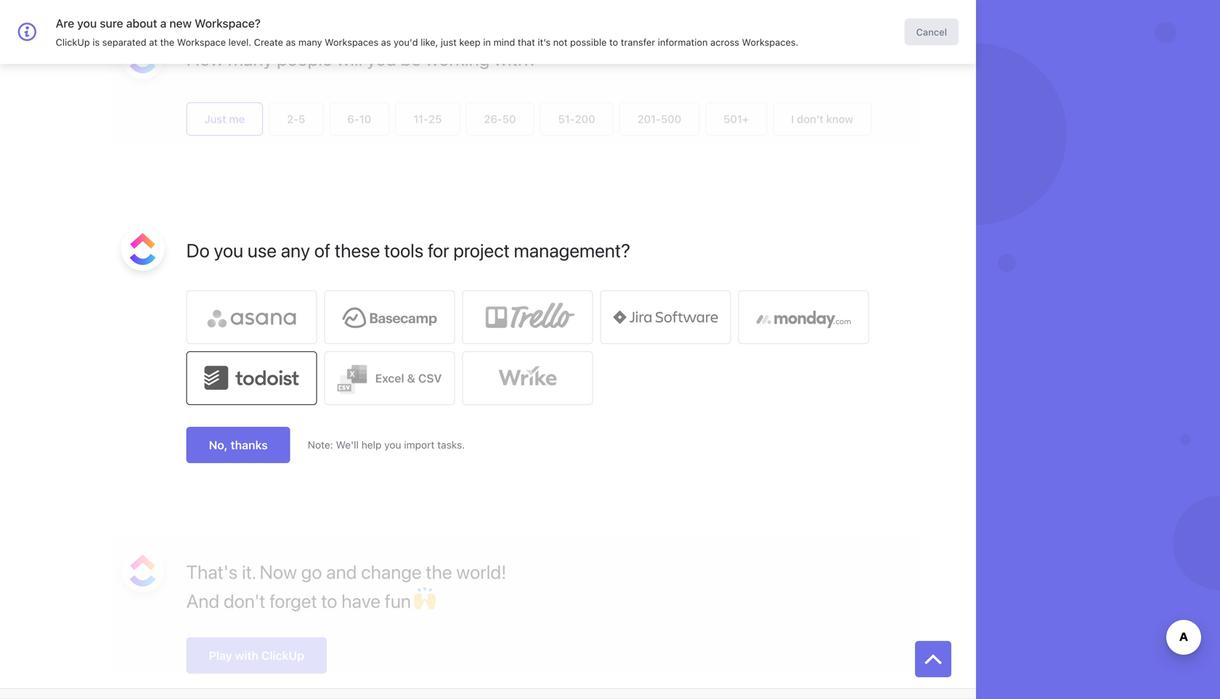 Task type: locate. For each thing, give the bounding box(es) containing it.
world!
[[456, 561, 507, 583]]

1 vertical spatial the
[[426, 561, 452, 583]]

no, thanks button
[[186, 427, 290, 464]]

to inside are you sure about a new workspace? clickup is separated at the workspace level. create as many workspaces as you'd like, just keep in mind that it's not possible to transfer information across workspaces.
[[610, 37, 618, 48]]

in
[[483, 37, 491, 48]]

excel & csv
[[375, 372, 442, 385]]

many left workspaces
[[299, 37, 322, 48]]

clickup logo image for how many people will you be working with?
[[130, 41, 156, 73]]

about
[[126, 16, 157, 30]]

200
[[575, 113, 595, 125]]

many
[[299, 37, 322, 48], [228, 48, 273, 70]]

3 clickup logo image from the top
[[130, 555, 156, 587]]

just
[[441, 37, 457, 48]]

500
[[661, 113, 682, 125]]

mind
[[494, 37, 515, 48]]

1 as from the left
[[286, 37, 296, 48]]

to
[[610, 37, 618, 48], [321, 590, 337, 612]]

use
[[248, 239, 277, 262]]

clickup logo image left that's
[[130, 555, 156, 587]]

201-
[[638, 113, 661, 125]]

to down and
[[321, 590, 337, 612]]

you inside are you sure about a new workspace? clickup is separated at the workspace level. create as many workspaces as you'd like, just keep in mind that it's not possible to transfer information across workspaces.
[[77, 16, 97, 30]]

5
[[299, 113, 305, 125]]

to left transfer
[[610, 37, 618, 48]]

as right create
[[286, 37, 296, 48]]

0 vertical spatial don't
[[797, 113, 824, 125]]

any
[[281, 239, 310, 262]]

change
[[361, 561, 422, 583]]

cancel
[[926, 13, 961, 26], [917, 27, 947, 37]]

as left you'd
[[381, 37, 391, 48]]

you left be
[[367, 48, 396, 70]]

do you use any of these tools for project management?
[[186, 239, 631, 262]]

be
[[401, 48, 421, 70]]

help
[[362, 439, 382, 451]]

thanks
[[231, 438, 268, 452]]

0 horizontal spatial many
[[228, 48, 273, 70]]

as
[[286, 37, 296, 48], [381, 37, 391, 48]]

the right at
[[160, 37, 174, 48]]

you'd
[[394, 37, 418, 48]]

working
[[425, 48, 490, 70]]

&
[[407, 372, 416, 385]]

these
[[335, 239, 380, 262]]

0 horizontal spatial to
[[321, 590, 337, 612]]

many inside are you sure about a new workspace? clickup is separated at the workspace level. create as many workspaces as you'd like, just keep in mind that it's not possible to transfer information across workspaces.
[[299, 37, 322, 48]]

know
[[827, 113, 854, 125]]

0 vertical spatial clickup logo image
[[130, 41, 156, 73]]

sure
[[100, 16, 123, 30]]

0 vertical spatial to
[[610, 37, 618, 48]]

workspaces
[[325, 37, 379, 48]]

1 horizontal spatial as
[[381, 37, 391, 48]]

don't
[[797, 113, 824, 125], [224, 590, 266, 612]]

management?
[[514, 239, 631, 262]]

just me
[[205, 113, 245, 125]]

1 horizontal spatial don't
[[797, 113, 824, 125]]

0 horizontal spatial don't
[[224, 590, 266, 612]]

have
[[342, 590, 381, 612]]

me
[[229, 113, 245, 125]]

are you sure about a new workspace? clickup is separated at the workspace level. create as many workspaces as you'd like, just keep in mind that it's not possible to transfer information across workspaces.
[[56, 16, 799, 48]]

many down 'workspace?'
[[228, 48, 273, 70]]

will
[[337, 48, 363, 70]]

tasks.
[[437, 439, 465, 451]]

1 vertical spatial don't
[[224, 590, 266, 612]]

0 vertical spatial the
[[160, 37, 174, 48]]

1 horizontal spatial to
[[610, 37, 618, 48]]

import
[[404, 439, 435, 451]]

0 horizontal spatial the
[[160, 37, 174, 48]]

0 horizontal spatial as
[[286, 37, 296, 48]]

501+
[[724, 113, 749, 125]]

you
[[77, 16, 97, 30], [367, 48, 396, 70], [214, 239, 243, 262], [384, 439, 401, 451]]

like,
[[421, 37, 438, 48]]

fun
[[385, 590, 411, 612]]

with?
[[494, 48, 538, 70]]

clickup logo image left do
[[130, 233, 156, 265]]

how many people will you be working with?
[[186, 48, 538, 70]]

note: we'll help you import tasks.
[[308, 439, 465, 451]]

clickup logo image down about
[[130, 41, 156, 73]]

don't down it.
[[224, 590, 266, 612]]

1 horizontal spatial the
[[426, 561, 452, 583]]

people
[[277, 48, 332, 70]]

csv
[[418, 372, 442, 385]]

the
[[160, 37, 174, 48], [426, 561, 452, 583]]

clickup logo image
[[130, 41, 156, 73], [130, 233, 156, 265], [130, 555, 156, 587]]

you up is
[[77, 16, 97, 30]]

50
[[503, 113, 516, 125]]

2 vertical spatial clickup logo image
[[130, 555, 156, 587]]

keep
[[459, 37, 481, 48]]

10
[[359, 113, 371, 125]]

1 clickup logo image from the top
[[130, 41, 156, 73]]

2 clickup logo image from the top
[[130, 233, 156, 265]]

tools
[[384, 239, 424, 262]]

transfer
[[621, 37, 655, 48]]

don't right i
[[797, 113, 824, 125]]

the left world!
[[426, 561, 452, 583]]

1 vertical spatial clickup logo image
[[130, 233, 156, 265]]

1 horizontal spatial many
[[299, 37, 322, 48]]



Task type: describe. For each thing, give the bounding box(es) containing it.
it's
[[538, 37, 551, 48]]

is
[[93, 37, 100, 48]]

across
[[711, 37, 740, 48]]

workspace?
[[195, 16, 261, 30]]

clickup logo image for do you use any of these tools for project management?
[[130, 233, 156, 265]]

do
[[186, 239, 210, 262]]

i don't know
[[791, 113, 854, 125]]

6-10
[[347, 113, 371, 125]]

11-25
[[414, 113, 442, 125]]

note:
[[308, 439, 333, 451]]

project
[[454, 239, 510, 262]]

no, thanks
[[209, 438, 268, 452]]

11-
[[414, 113, 429, 125]]

workspace
[[177, 37, 226, 48]]

a
[[160, 16, 167, 30]]

2-5
[[287, 113, 305, 125]]

6-
[[347, 113, 359, 125]]

no,
[[209, 438, 228, 452]]

51-
[[558, 113, 575, 125]]

workspaces.
[[742, 37, 799, 48]]

excel & csv link
[[324, 352, 455, 405]]

clickup
[[56, 37, 90, 48]]

25
[[429, 113, 442, 125]]

you right do
[[214, 239, 243, 262]]

and don't forget to have fun
[[186, 590, 411, 612]]

are
[[56, 16, 74, 30]]

level.
[[229, 37, 251, 48]]

how
[[186, 48, 224, 70]]

excel
[[375, 372, 404, 385]]

that's it. now go and change the world!
[[186, 561, 507, 583]]

for
[[428, 239, 449, 262]]

information
[[658, 37, 708, 48]]

don't for and
[[224, 590, 266, 612]]

the inside are you sure about a new workspace? clickup is separated at the workspace level. create as many workspaces as you'd like, just keep in mind that it's not possible to transfer information across workspaces.
[[160, 37, 174, 48]]

possible
[[570, 37, 607, 48]]

just
[[205, 113, 226, 125]]

create
[[254, 37, 283, 48]]

you right help
[[384, 439, 401, 451]]

not
[[553, 37, 568, 48]]

don't for i
[[797, 113, 824, 125]]

at
[[149, 37, 158, 48]]

1 vertical spatial to
[[321, 590, 337, 612]]

26-
[[484, 113, 503, 125]]

26-50
[[484, 113, 516, 125]]

clickup logo image for that's it. now go and change the world!
[[130, 555, 156, 587]]

separated
[[102, 37, 146, 48]]

that's
[[186, 561, 238, 583]]

2-
[[287, 113, 299, 125]]

go
[[301, 561, 322, 583]]

of
[[314, 239, 331, 262]]

that
[[518, 37, 535, 48]]

and
[[186, 590, 220, 612]]

51-200
[[558, 113, 595, 125]]

it.
[[242, 561, 256, 583]]

and
[[326, 561, 357, 583]]

201-500
[[638, 113, 682, 125]]

new
[[170, 16, 192, 30]]

forget
[[270, 590, 317, 612]]

we'll
[[336, 439, 359, 451]]

now
[[260, 561, 297, 583]]

2 as from the left
[[381, 37, 391, 48]]

i
[[791, 113, 794, 125]]



Task type: vqa. For each thing, say whether or not it's contained in the screenshot.
have
yes



